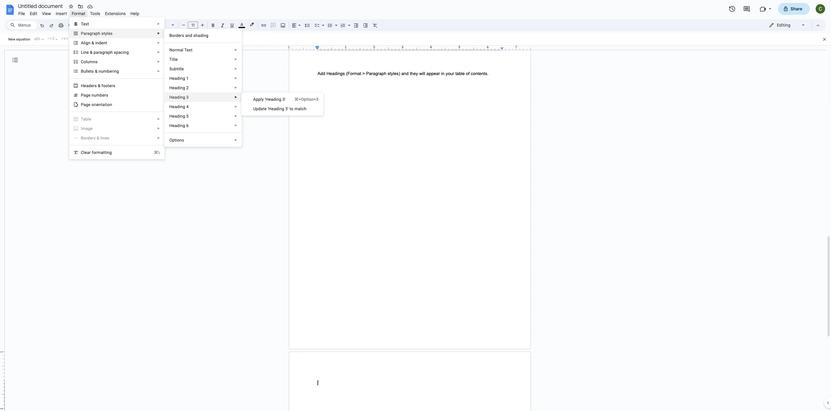 Task type: locate. For each thing, give the bounding box(es) containing it.
h
[[81, 83, 84, 88]]

application
[[0, 0, 831, 412]]

heading 5 5 element
[[169, 114, 190, 119]]

a down the p
[[81, 41, 84, 45]]

subtitle s element
[[169, 67, 186, 71]]

borders & lines
[[81, 136, 109, 141]]

ormal
[[172, 48, 183, 52]]

0 vertical spatial a
[[81, 41, 84, 45]]

n for u
[[92, 93, 94, 98]]

new equation
[[8, 37, 30, 41]]

6 heading from the top
[[169, 123, 185, 128]]

0 vertical spatial n
[[93, 60, 96, 64]]

menu item
[[70, 124, 164, 134]]

editing button
[[765, 21, 810, 30]]

page left u at the left top
[[81, 93, 90, 98]]

equation
[[16, 37, 30, 41]]

bulle t s & numbering
[[81, 69, 119, 74]]

text right ormal
[[184, 48, 192, 52]]

1 vertical spatial 3'
[[285, 107, 289, 111]]

heading up heading 4
[[169, 95, 185, 100]]

heading
[[169, 76, 185, 81], [169, 86, 185, 90], [169, 95, 185, 100], [169, 105, 185, 109], [169, 114, 185, 119], [169, 123, 185, 128]]

► inside borders & lines 'menu item'
[[157, 136, 160, 140]]

& right eaders
[[98, 83, 100, 88]]

► inside table menu item
[[157, 118, 160, 121]]

& for ine
[[90, 50, 93, 55]]

text
[[81, 22, 89, 26], [184, 48, 192, 52]]

match
[[295, 107, 307, 111]]

paragraph
[[94, 50, 113, 55]]

heading for heading 5
[[169, 114, 185, 119]]

1 vertical spatial s
[[92, 69, 94, 74]]

'heading up u pdate 'heading 3' to match
[[265, 97, 281, 102]]

'heading for pdate
[[268, 107, 284, 111]]

heading down heading 5
[[169, 123, 185, 128]]

text color image
[[239, 21, 245, 28]]

left margin image
[[289, 46, 319, 50]]

u pdate 'heading 3' to match
[[253, 107, 307, 111]]

⌘+option+3 element
[[287, 97, 319, 102]]

1 vertical spatial text
[[184, 48, 192, 52]]

& right t
[[95, 69, 98, 74]]

0 vertical spatial text
[[81, 22, 89, 26]]

menu containing text
[[58, 0, 165, 236]]

s for t
[[92, 69, 94, 74]]

mbers
[[96, 93, 108, 98]]

2 page from the top
[[81, 102, 90, 107]]

3'
[[283, 97, 286, 102], [285, 107, 289, 111]]

1 horizontal spatial a
[[253, 97, 256, 102]]

0 horizontal spatial s
[[92, 69, 94, 74]]

ptions
[[172, 138, 184, 143]]

page numbers u element
[[81, 93, 110, 98]]

s right colum
[[96, 60, 98, 64]]

columns n element
[[81, 60, 99, 64]]

borders
[[81, 136, 96, 141]]

&
[[92, 41, 94, 45], [90, 50, 93, 55], [95, 69, 98, 74], [98, 83, 100, 88], [97, 136, 99, 141]]

n
[[93, 60, 96, 64], [92, 93, 94, 98]]

0 vertical spatial page
[[81, 93, 90, 98]]

arial
[[152, 22, 161, 28]]

and
[[185, 33, 192, 38]]

l ine & paragraph spacing
[[81, 50, 129, 55]]

3' for a pply 'heading 3'
[[283, 97, 286, 102]]

Font size field
[[188, 22, 200, 29]]

1 vertical spatial 'heading
[[268, 107, 284, 111]]

borders and shading b element
[[169, 33, 210, 38]]

text up the p
[[81, 22, 89, 26]]

s
[[96, 60, 98, 64], [92, 69, 94, 74]]

0 vertical spatial s
[[96, 60, 98, 64]]

mode and view toolbar
[[765, 19, 823, 31]]

menu
[[58, 0, 165, 236], [164, 29, 242, 147], [242, 93, 323, 116]]

1
[[288, 45, 290, 49], [186, 76, 189, 81]]

equations toolbar
[[0, 33, 831, 46]]

4 heading from the top
[[169, 105, 185, 109]]

3' up update 'heading 3' to match u element
[[283, 97, 286, 102]]

& right ine
[[90, 50, 93, 55]]

page
[[81, 93, 90, 98], [81, 102, 90, 107]]

1 page from the top
[[81, 93, 90, 98]]

page orientation 3 element
[[81, 102, 114, 107]]

orientation
[[92, 102, 112, 107]]

page down page n u mbers
[[81, 102, 90, 107]]

n ormal text
[[169, 48, 192, 52]]

►
[[157, 22, 160, 25], [157, 32, 160, 35], [157, 41, 160, 44], [235, 48, 237, 52], [157, 51, 160, 54], [235, 58, 237, 61], [157, 60, 160, 63], [235, 67, 237, 70], [157, 70, 160, 73], [235, 77, 237, 80], [235, 86, 237, 89], [235, 96, 237, 99], [235, 105, 237, 108], [235, 115, 237, 118], [157, 118, 160, 121], [235, 124, 237, 127], [157, 127, 160, 130], [157, 136, 160, 140], [235, 139, 237, 142]]

insert
[[56, 11, 67, 16]]

main toolbar
[[37, 0, 380, 279]]

'heading
[[265, 97, 281, 102], [268, 107, 284, 111]]

2 heading from the top
[[169, 86, 185, 90]]

heading down subtitle s element
[[169, 76, 185, 81]]

1 vertical spatial n
[[92, 93, 94, 98]]

n left mbers
[[92, 93, 94, 98]]

insert menu item
[[53, 10, 69, 17]]

s right "bulle"
[[92, 69, 94, 74]]

itle
[[172, 57, 178, 62]]

heading down heading 3
[[169, 105, 185, 109]]

u
[[94, 93, 96, 98]]

to
[[290, 107, 293, 111]]

heading down heading 1
[[169, 86, 185, 90]]

numbering
[[99, 69, 119, 74]]

formatting
[[92, 150, 112, 155]]

heading for heading 2
[[169, 86, 185, 90]]

heading down heading 4
[[169, 114, 185, 119]]

share
[[791, 6, 803, 12]]

page for page n u mbers
[[81, 93, 90, 98]]

align & indent a element
[[81, 41, 109, 45]]

0 horizontal spatial a
[[81, 41, 84, 45]]

headers & footers h element
[[81, 83, 117, 88]]

0 horizontal spatial 1
[[186, 76, 189, 81]]

checklist menu image
[[321, 21, 324, 23]]

3 heading from the top
[[169, 95, 185, 100]]

orders
[[172, 33, 184, 38]]

a
[[81, 41, 84, 45], [253, 97, 256, 102]]

n for s
[[93, 60, 96, 64]]

u
[[253, 107, 256, 111]]

share button
[[778, 3, 810, 15]]

& left lines
[[97, 136, 99, 141]]

borders & lines menu item
[[70, 134, 164, 143]]

4
[[186, 105, 189, 109]]

relation image
[[60, 36, 68, 41]]

update 'heading 3' to match u element
[[253, 107, 308, 111]]

p aragraph styles
[[81, 31, 113, 36]]

3' left 'to'
[[285, 107, 289, 111]]

n up bulle t s & numbering
[[93, 60, 96, 64]]

Menus field
[[7, 21, 37, 29]]

menu item containing i
[[70, 124, 164, 134]]

heading 1 1 element
[[169, 76, 190, 81]]

1 vertical spatial page
[[81, 102, 90, 107]]

t
[[169, 57, 172, 62]]

heading 6 6 element
[[169, 123, 190, 128]]

menu bar containing file
[[16, 8, 142, 17]]

0 vertical spatial 3'
[[283, 97, 286, 102]]

p
[[81, 31, 84, 36]]

2
[[186, 86, 189, 90]]

editing
[[777, 22, 791, 28]]

insert image image
[[280, 21, 286, 29]]

b orders and shading
[[169, 33, 208, 38]]

a for lign
[[81, 41, 84, 45]]

5
[[186, 114, 189, 119]]

1 horizontal spatial text
[[184, 48, 192, 52]]

t itle
[[169, 57, 178, 62]]

table menu item
[[70, 115, 164, 124]]

styles
[[101, 31, 113, 36]]

text s element
[[81, 22, 91, 26]]

0 vertical spatial 'heading
[[265, 97, 281, 102]]

heading for heading 3
[[169, 95, 185, 100]]

& right lign
[[92, 41, 94, 45]]

pply
[[256, 97, 264, 102]]

extensions menu item
[[103, 10, 128, 17]]

view menu item
[[40, 10, 53, 17]]

'heading down apply 'heading 3' a element
[[268, 107, 284, 111]]

o ptions
[[169, 138, 184, 143]]

1 heading from the top
[[169, 76, 185, 81]]

heading 3 3 element
[[169, 95, 190, 100]]

0 vertical spatial 1
[[288, 45, 290, 49]]

heading for heading 1
[[169, 76, 185, 81]]

a up u
[[253, 97, 256, 102]]

1 vertical spatial 1
[[186, 76, 189, 81]]

1 horizontal spatial s
[[96, 60, 98, 64]]

m
[[82, 126, 86, 131]]

menu bar
[[16, 8, 142, 17]]

n
[[169, 48, 172, 52]]

5 heading from the top
[[169, 114, 185, 119]]

clear formatting c element
[[81, 150, 114, 155]]

1 vertical spatial a
[[253, 97, 256, 102]]



Task type: vqa. For each thing, say whether or not it's contained in the screenshot.
"aragraph"
yes



Task type: describe. For each thing, give the bounding box(es) containing it.
image m element
[[81, 126, 94, 131]]

menu bar inside menu bar banner
[[16, 8, 142, 17]]

h eaders & footers
[[81, 83, 115, 88]]

menu containing b
[[164, 29, 242, 147]]

heading 3
[[169, 95, 189, 100]]

highlight color image
[[249, 21, 255, 28]]

3
[[186, 95, 189, 100]]

menu bar banner
[[0, 0, 831, 412]]

page n u mbers
[[81, 93, 108, 98]]

3' for u pdate 'heading 3' to match
[[285, 107, 289, 111]]

o
[[169, 138, 172, 143]]

right margin image
[[501, 46, 531, 50]]

character image
[[33, 36, 41, 41]]

file
[[18, 11, 25, 16]]

table 2 element
[[81, 117, 93, 122]]

misc image
[[46, 36, 55, 41]]

ubtitle
[[172, 67, 184, 71]]

Rename text field
[[16, 2, 66, 9]]

s
[[169, 67, 172, 71]]

menu containing a
[[242, 93, 323, 116]]

title t element
[[169, 57, 180, 62]]

heading for heading 4
[[169, 105, 185, 109]]

indent
[[95, 41, 107, 45]]

6
[[186, 123, 189, 128]]

s ubtitle
[[169, 67, 184, 71]]

aragraph
[[84, 31, 100, 36]]

paragraph styles p element
[[81, 31, 114, 36]]

Star checkbox
[[67, 2, 75, 11]]

line & paragraph spacing image
[[304, 21, 311, 29]]

heading 2
[[169, 86, 189, 90]]

& inside 'menu item'
[[97, 136, 99, 141]]

format
[[72, 11, 85, 16]]

age
[[86, 126, 93, 131]]

lines
[[100, 136, 109, 141]]

⌘+option+3
[[295, 97, 319, 102]]

c
[[81, 150, 84, 155]]

a for pply
[[253, 97, 256, 102]]

colum n s
[[81, 60, 98, 64]]

page for page orientation
[[81, 102, 90, 107]]

bulle
[[81, 69, 90, 74]]

heading 5
[[169, 114, 189, 119]]

⌘\
[[154, 150, 160, 155]]

i
[[81, 126, 82, 131]]

new equation button
[[7, 35, 32, 44]]

heading 4 4 element
[[169, 105, 190, 109]]

heading for heading 6
[[169, 123, 185, 128]]

0 horizontal spatial text
[[81, 22, 89, 26]]

help
[[130, 11, 139, 16]]

format menu item
[[69, 10, 88, 17]]

a lign & indent
[[81, 41, 107, 45]]

colum
[[81, 60, 93, 64]]

tools menu item
[[88, 10, 103, 17]]

t
[[90, 69, 92, 74]]

heading 4
[[169, 105, 189, 109]]

borders & lines q element
[[81, 136, 111, 141]]

new
[[8, 37, 15, 41]]

⌘backslash element
[[147, 150, 160, 156]]

apply 'heading 3' a element
[[253, 97, 287, 102]]

pdate
[[256, 107, 267, 111]]

l
[[81, 50, 83, 55]]

lign
[[84, 41, 91, 45]]

options o element
[[169, 138, 186, 143]]

table
[[81, 117, 91, 122]]

file menu item
[[16, 10, 27, 17]]

Font size text field
[[188, 22, 198, 29]]

help menu item
[[128, 10, 142, 17]]

heading 1
[[169, 76, 189, 81]]

i m age
[[81, 126, 93, 131]]

normal text n element
[[169, 48, 194, 52]]

ine
[[83, 50, 89, 55]]

application containing share
[[0, 0, 831, 412]]

view
[[42, 11, 51, 16]]

bullets & numbering t element
[[81, 69, 121, 74]]

1 horizontal spatial 1
[[288, 45, 290, 49]]

a pply 'heading 3'
[[253, 97, 286, 102]]

numbered list menu image
[[347, 21, 351, 23]]

spacing
[[114, 50, 129, 55]]

heading 2 2 element
[[169, 86, 190, 90]]

shading
[[193, 33, 208, 38]]

tools
[[90, 11, 100, 16]]

'heading for pply
[[265, 97, 281, 102]]

edit
[[30, 11, 37, 16]]

b
[[169, 33, 172, 38]]

c lear formatting
[[81, 150, 112, 155]]

top margin image
[[0, 353, 4, 382]]

arial option
[[152, 21, 168, 29]]

eaders
[[84, 83, 97, 88]]

heading 6
[[169, 123, 189, 128]]

extensions
[[105, 11, 126, 16]]

page orientation
[[81, 102, 112, 107]]

& for eaders
[[98, 83, 100, 88]]

edit menu item
[[27, 10, 40, 17]]

s for n
[[96, 60, 98, 64]]

lear
[[84, 150, 91, 155]]

footers
[[102, 83, 115, 88]]

line & paragraph spacing l element
[[81, 50, 131, 55]]

& for lign
[[92, 41, 94, 45]]



